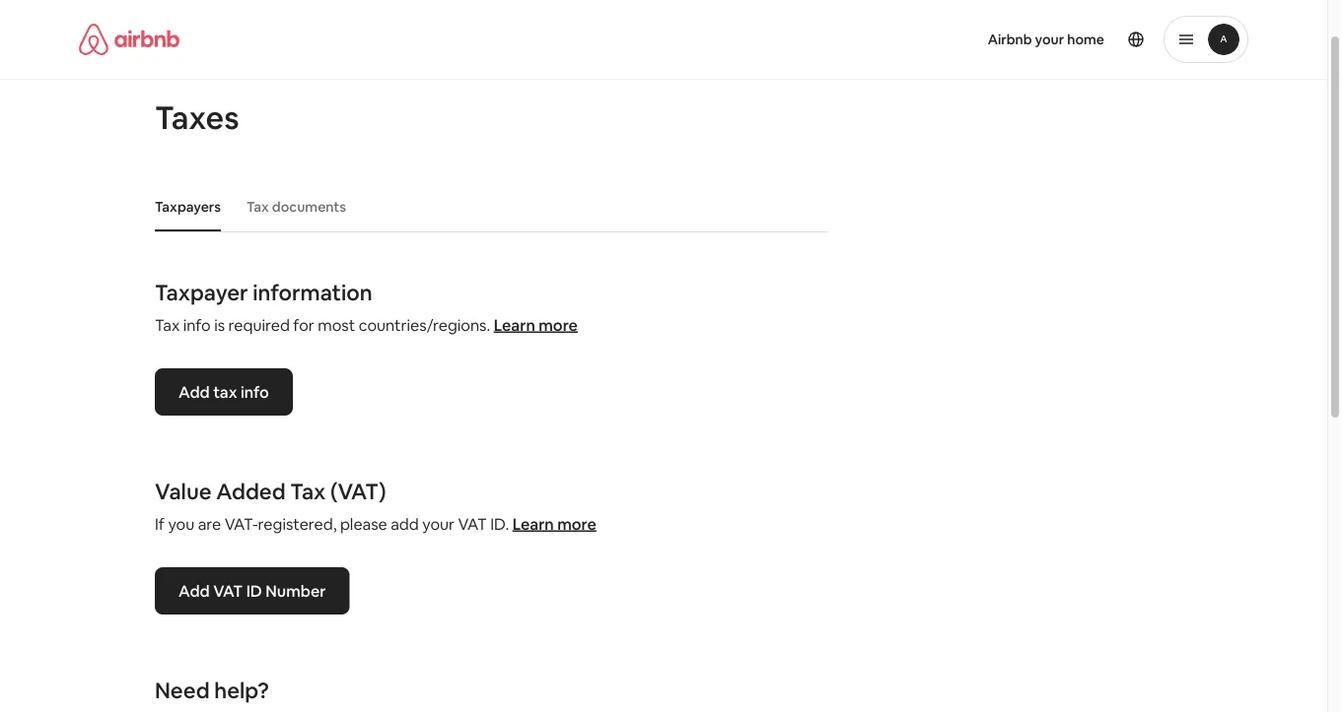 Task type: locate. For each thing, give the bounding box(es) containing it.
0 vertical spatial more
[[539, 315, 578, 335]]

0 horizontal spatial tax
[[155, 315, 180, 335]]

1 vertical spatial add
[[178, 581, 210, 602]]

1 horizontal spatial tax
[[246, 198, 269, 216]]

learn more link
[[494, 315, 578, 335], [512, 514, 596, 534]]

id.
[[490, 514, 509, 534]]

1 vertical spatial your
[[422, 514, 455, 534]]

0 horizontal spatial info
[[183, 315, 211, 335]]

add for value
[[178, 581, 210, 602]]

1 vertical spatial info
[[241, 382, 269, 402]]

countries/regions.
[[359, 315, 490, 335]]

tab list
[[145, 182, 828, 232]]

learn more link for taxpayer information
[[494, 315, 578, 335]]

info
[[183, 315, 211, 335], [241, 382, 269, 402]]

tax inside "value added tax (vat) if you are vat-registered, please add your vat id. learn more"
[[290, 478, 326, 506]]

1 horizontal spatial vat
[[458, 514, 487, 534]]

1 vertical spatial tax
[[155, 315, 180, 335]]

your inside airbnb your home link
[[1035, 31, 1064, 48]]

vat-
[[225, 514, 258, 534]]

0 vertical spatial info
[[183, 315, 211, 335]]

1 vertical spatial learn
[[512, 514, 554, 534]]

number
[[266, 581, 326, 602]]

taxpayer information tax info is required for most countries/regions. learn more
[[155, 279, 578, 335]]

vat
[[458, 514, 487, 534], [213, 581, 243, 602]]

your inside "value added tax (vat) if you are vat-registered, please add your vat id. learn more"
[[422, 514, 455, 534]]

2 horizontal spatial tax
[[290, 478, 326, 506]]

tax left documents
[[246, 198, 269, 216]]

add
[[178, 382, 210, 402], [178, 581, 210, 602]]

0 vertical spatial add
[[178, 382, 210, 402]]

vat inside "value added tax (vat) if you are vat-registered, please add your vat id. learn more"
[[458, 514, 487, 534]]

vat left id.
[[458, 514, 487, 534]]

2 vertical spatial tax
[[290, 478, 326, 506]]

1 vertical spatial learn more link
[[512, 514, 596, 534]]

1 horizontal spatial your
[[1035, 31, 1064, 48]]

2 add from the top
[[178, 581, 210, 602]]

taxpayer
[[155, 279, 248, 307]]

add
[[391, 514, 419, 534]]

tax down taxpayer
[[155, 315, 180, 335]]

tax for taxpayer
[[155, 315, 180, 335]]

learn more link for value added tax (vat)
[[512, 514, 596, 534]]

add left tax
[[178, 382, 210, 402]]

tax up registered,
[[290, 478, 326, 506]]

are
[[198, 514, 221, 534]]

0 vertical spatial learn more link
[[494, 315, 578, 335]]

airbnb your home
[[988, 31, 1104, 48]]

please
[[340, 514, 387, 534]]

vat left id
[[213, 581, 243, 602]]

1 vertical spatial more
[[557, 514, 596, 534]]

for
[[293, 315, 314, 335]]

more
[[539, 315, 578, 335], [557, 514, 596, 534]]

documents
[[272, 198, 346, 216]]

add tax info
[[178, 382, 269, 402]]

1 horizontal spatial info
[[241, 382, 269, 402]]

add inside button
[[178, 581, 210, 602]]

0 vertical spatial your
[[1035, 31, 1064, 48]]

help?
[[214, 677, 269, 705]]

add inside button
[[178, 382, 210, 402]]

profile element
[[687, 0, 1248, 79]]

0 horizontal spatial vat
[[213, 581, 243, 602]]

registered,
[[258, 514, 337, 534]]

0 vertical spatial learn
[[494, 315, 535, 335]]

your left home
[[1035, 31, 1064, 48]]

0 vertical spatial tax
[[246, 198, 269, 216]]

add left id
[[178, 581, 210, 602]]

your right add
[[422, 514, 455, 534]]

tax inside taxpayer information tax info is required for most countries/regions. learn more
[[155, 315, 180, 335]]

info right tax
[[241, 382, 269, 402]]

id
[[246, 581, 262, 602]]

learn
[[494, 315, 535, 335], [512, 514, 554, 534]]

learn right id.
[[512, 514, 554, 534]]

0 vertical spatial vat
[[458, 514, 487, 534]]

1 vertical spatial vat
[[213, 581, 243, 602]]

learn right countries/regions.
[[494, 315, 535, 335]]

0 horizontal spatial your
[[422, 514, 455, 534]]

tax documents
[[246, 198, 346, 216]]

your
[[1035, 31, 1064, 48], [422, 514, 455, 534]]

information
[[253, 279, 372, 307]]

most
[[318, 315, 355, 335]]

info left is
[[183, 315, 211, 335]]

tax
[[246, 198, 269, 216], [155, 315, 180, 335], [290, 478, 326, 506]]

need
[[155, 677, 210, 705]]

vat inside button
[[213, 581, 243, 602]]

1 add from the top
[[178, 382, 210, 402]]

add vat id number
[[178, 581, 326, 602]]



Task type: vqa. For each thing, say whether or not it's contained in the screenshot.
Profile element
yes



Task type: describe. For each thing, give the bounding box(es) containing it.
add vat id number button
[[155, 568, 350, 615]]

tax
[[213, 382, 237, 402]]

info inside button
[[241, 382, 269, 402]]

more inside taxpayer information tax info is required for most countries/regions. learn more
[[539, 315, 578, 335]]

is
[[214, 315, 225, 335]]

taxpayers
[[155, 198, 221, 216]]

taxes
[[155, 97, 239, 138]]

learn inside "value added tax (vat) if you are vat-registered, please add your vat id. learn more"
[[512, 514, 554, 534]]

airbnb your home link
[[976, 19, 1116, 60]]

value
[[155, 478, 212, 506]]

account button
[[155, 57, 210, 75]]

learn inside taxpayer information tax info is required for most countries/regions. learn more
[[494, 315, 535, 335]]

taxpayers button
[[145, 188, 231, 226]]

airbnb
[[988, 31, 1032, 48]]

info inside taxpayer information tax info is required for most countries/regions. learn more
[[183, 315, 211, 335]]

value added tax (vat) if you are vat-registered, please add your vat id. learn more
[[155, 478, 596, 534]]

account
[[155, 57, 210, 75]]

tax inside button
[[246, 198, 269, 216]]

home
[[1067, 31, 1104, 48]]

you
[[168, 514, 194, 534]]

added
[[216, 478, 286, 506]]

tab list containing taxpayers
[[145, 182, 828, 232]]

required
[[228, 315, 290, 335]]

tax for value
[[290, 478, 326, 506]]

more inside "value added tax (vat) if you are vat-registered, please add your vat id. learn more"
[[557, 514, 596, 534]]

tax documents button
[[237, 188, 356, 226]]

need help?
[[155, 677, 269, 705]]

(vat)
[[330, 478, 386, 506]]

add tax info button
[[155, 369, 293, 416]]

if
[[155, 514, 165, 534]]

add for taxpayer
[[178, 382, 210, 402]]



